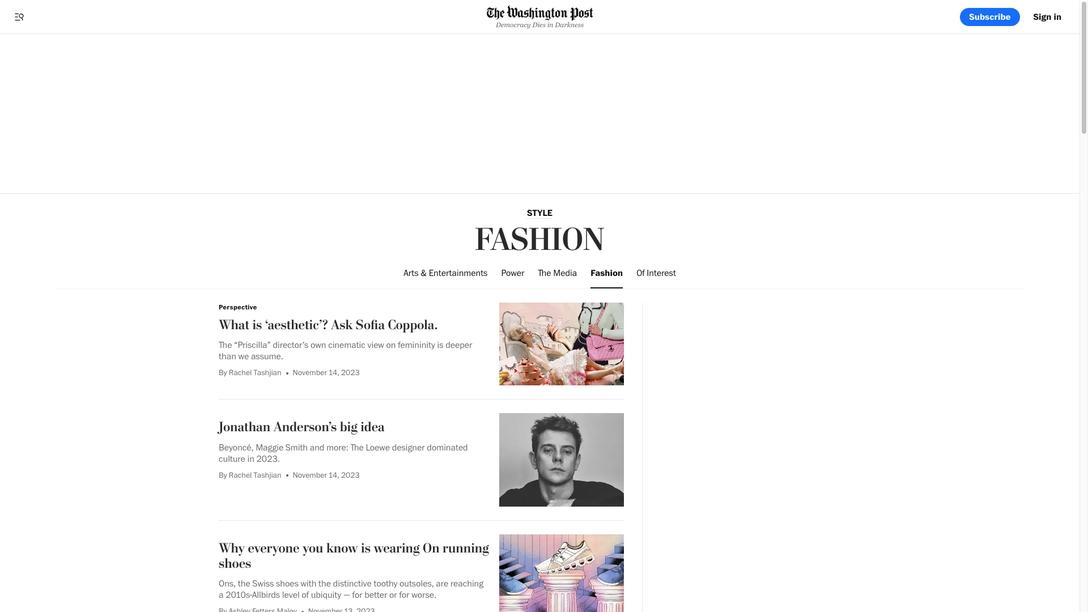 Task type: locate. For each thing, give the bounding box(es) containing it.
tagline, democracy dies in darkness element
[[487, 21, 593, 29]]

2 rachel from the top
[[229, 469, 252, 478]]

is inside 'perspective what is 'aesthetic'? ask sofia coppola.'
[[253, 315, 262, 332]]

2 horizontal spatial the
[[538, 266, 552, 277]]

idea
[[361, 418, 385, 434]]

2023 down the "priscilla" director's own cinematic view on femininity is deeper than we assume.
[[341, 366, 360, 375]]

1 horizontal spatial is
[[361, 539, 371, 555]]

2 by from the top
[[219, 469, 227, 478]]

1 vertical spatial by
[[219, 469, 227, 478]]

we
[[238, 349, 249, 360]]

1 vertical spatial is
[[438, 338, 444, 349]]

1 horizontal spatial in
[[548, 21, 554, 29]]

style fashion
[[475, 206, 605, 258]]

1 vertical spatial 14,
[[329, 469, 340, 478]]

1 the from the left
[[238, 577, 250, 588]]

2 2023 from the top
[[341, 469, 360, 478]]

is up "priscilla"
[[253, 315, 262, 332]]

you
[[303, 539, 323, 555]]

deeper
[[446, 338, 473, 349]]

tashjian
[[254, 366, 282, 375], [254, 469, 282, 478]]

0 vertical spatial rachel tashjian link
[[229, 366, 282, 375]]

the inside the "priscilla" director's own cinematic view on femininity is deeper than we assume.
[[219, 338, 232, 349]]

subscribe
[[970, 11, 1011, 22]]

2 vertical spatial the
[[351, 441, 364, 451]]

power link
[[502, 257, 525, 287]]

by rachel tashjian
[[219, 366, 282, 375], [219, 469, 282, 478]]

0 horizontal spatial in
[[247, 452, 255, 463]]

is right know
[[361, 539, 371, 555]]

of interest link
[[637, 257, 676, 287]]

1 vertical spatial by rachel tashjian
[[219, 469, 282, 478]]

14, down the "priscilla" director's own cinematic view on femininity is deeper than we assume.
[[329, 366, 340, 375]]

0 vertical spatial tashjian
[[254, 366, 282, 375]]

2023 down beyoncé, maggie smith and more: the loewe designer dominated culture in 2023.
[[341, 469, 360, 478]]

0 horizontal spatial the
[[219, 338, 232, 349]]

1 vertical spatial rachel
[[229, 469, 252, 478]]

—
[[344, 588, 350, 599]]

2 the from the left
[[319, 577, 331, 588]]

more:
[[327, 441, 349, 451]]

the
[[238, 577, 250, 588], [319, 577, 331, 588]]

1 vertical spatial the
[[219, 338, 232, 349]]

the
[[538, 266, 552, 277], [219, 338, 232, 349], [351, 441, 364, 451]]

is left deeper
[[438, 338, 444, 349]]

rachel down culture on the bottom left
[[229, 469, 252, 478]]

in right the dies
[[548, 21, 554, 29]]

2 november from the top
[[293, 469, 327, 478]]

1 2023 from the top
[[341, 366, 360, 375]]

for right — at left
[[352, 588, 363, 599]]

2 vertical spatial is
[[361, 539, 371, 555]]

2023.
[[257, 452, 280, 463]]

1 horizontal spatial the
[[319, 577, 331, 588]]

by down culture on the bottom left
[[219, 469, 227, 478]]

why
[[219, 539, 245, 555]]

of
[[302, 588, 309, 599]]

2023
[[341, 366, 360, 375], [341, 469, 360, 478]]

by rachel tashjian down we
[[219, 366, 282, 375]]

shoes
[[219, 554, 251, 570], [276, 577, 299, 588]]

2 tashjian from the top
[[254, 469, 282, 478]]

1 vertical spatial november
[[293, 469, 327, 478]]

1 by rachel tashjian from the top
[[219, 366, 282, 375]]

power
[[502, 266, 525, 277]]

by down than
[[219, 366, 227, 375]]

the up ubiquity
[[319, 577, 331, 588]]

cinematic
[[328, 338, 366, 349]]

view
[[368, 338, 384, 349]]

0 horizontal spatial for
[[352, 588, 363, 599]]

fashion
[[591, 266, 623, 277]]

1 vertical spatial november 14, 2023
[[293, 469, 360, 478]]

0 horizontal spatial is
[[253, 315, 262, 332]]

the up 2010s-
[[238, 577, 250, 588]]

0 vertical spatial is
[[253, 315, 262, 332]]

is inside the "priscilla" director's own cinematic view on femininity is deeper than we assume.
[[438, 338, 444, 349]]

the down jonathan anderson's big idea link
[[351, 441, 364, 451]]

better
[[365, 588, 388, 599]]

1 vertical spatial shoes
[[276, 577, 299, 588]]

2 horizontal spatial in
[[1054, 11, 1062, 22]]

style
[[527, 206, 553, 217]]

1 by from the top
[[219, 366, 227, 375]]

1 rachel tashjian link from the top
[[229, 366, 282, 375]]

tashjian down assume.
[[254, 366, 282, 375]]

rachel down we
[[229, 366, 252, 375]]

in right sign
[[1054, 11, 1062, 22]]

and
[[310, 441, 325, 451]]

0 horizontal spatial shoes
[[219, 554, 251, 570]]

1 horizontal spatial for
[[399, 588, 410, 599]]

0 vertical spatial by
[[219, 366, 227, 375]]

the for the media
[[538, 266, 552, 277]]

rachel tashjian link down we
[[229, 366, 282, 375]]

november 14, 2023 down 'own'
[[293, 366, 360, 375]]

in left 2023.
[[247, 452, 255, 463]]

dominated
[[427, 441, 468, 451]]

why everyone you know is wearing on running shoes link
[[219, 539, 490, 572]]

rachel
[[229, 366, 252, 375], [229, 469, 252, 478]]

darkness
[[555, 21, 584, 29]]

arts & entertainments link
[[404, 257, 488, 287]]

november
[[293, 366, 327, 375], [293, 469, 327, 478]]

november 14, 2023 down beyoncé, maggie smith and more: the loewe designer dominated culture in 2023.
[[293, 469, 360, 478]]

0 vertical spatial november 14, 2023
[[293, 366, 360, 375]]

14,
[[329, 366, 340, 375], [329, 469, 340, 478]]

0 vertical spatial the
[[538, 266, 552, 277]]

sofia
[[356, 315, 385, 332]]

fashion link
[[591, 258, 623, 288]]

november down and
[[293, 469, 327, 478]]

sign in link
[[1025, 8, 1071, 26]]

the up than
[[219, 338, 232, 349]]

femininity
[[398, 338, 435, 349]]

2 horizontal spatial is
[[438, 338, 444, 349]]

dies
[[533, 21, 546, 29]]

shoes up level
[[276, 577, 299, 588]]

1 horizontal spatial shoes
[[276, 577, 299, 588]]

rachel tashjian link down 2023.
[[229, 469, 282, 478]]

sign in
[[1034, 11, 1062, 22]]

0 vertical spatial 14,
[[329, 366, 340, 375]]

by
[[219, 366, 227, 375], [219, 469, 227, 478]]

is
[[253, 315, 262, 332], [438, 338, 444, 349], [361, 539, 371, 555]]

by rachel tashjian down 2023.
[[219, 469, 282, 478]]

in
[[1054, 11, 1062, 22], [548, 21, 554, 29], [247, 452, 255, 463]]

wearing
[[374, 539, 420, 555]]

what is 'aesthetic'? ask sofia coppola. link
[[219, 315, 490, 333]]

1 tashjian from the top
[[254, 366, 282, 375]]

1 rachel from the top
[[229, 366, 252, 375]]

1 vertical spatial tashjian
[[254, 469, 282, 478]]

0 vertical spatial by rachel tashjian
[[219, 366, 282, 375]]

november down 'own'
[[293, 366, 327, 375]]

1 vertical spatial rachel tashjian link
[[229, 469, 282, 478]]

anderson's
[[274, 418, 337, 434]]

beyoncé, maggie smith and more: the loewe designer dominated culture in 2023.
[[219, 441, 468, 463]]

1 vertical spatial 2023
[[341, 469, 360, 478]]

14, down beyoncé, maggie smith and more: the loewe designer dominated culture in 2023.
[[329, 469, 340, 478]]

tashjian down 2023.
[[254, 469, 282, 478]]

own
[[311, 338, 326, 349]]

by for 1st rachel tashjian link from the bottom of the page
[[219, 469, 227, 478]]

shoes inside 'why everyone you know is wearing on running shoes'
[[219, 554, 251, 570]]

1 horizontal spatial the
[[351, 441, 364, 451]]

shoes up the ons,
[[219, 554, 251, 570]]

fashion link
[[475, 220, 605, 258]]

1 for from the left
[[352, 588, 363, 599]]

rachel tashjian link
[[229, 366, 282, 375], [229, 469, 282, 478]]

for right or
[[399, 588, 410, 599]]

with
[[301, 577, 317, 588]]

are
[[436, 577, 449, 588]]

0 vertical spatial rachel
[[229, 366, 252, 375]]

perspective
[[219, 301, 257, 309]]

swiss
[[253, 577, 274, 588]]

0 horizontal spatial the
[[238, 577, 250, 588]]

2 by rachel tashjian from the top
[[219, 469, 282, 478]]

the left media
[[538, 266, 552, 277]]

0 vertical spatial 2023
[[341, 366, 360, 375]]

0 vertical spatial shoes
[[219, 554, 251, 570]]

november 14, 2023
[[293, 366, 360, 375], [293, 469, 360, 478]]

'aesthetic'?
[[265, 315, 328, 332]]

0 vertical spatial november
[[293, 366, 327, 375]]

in inside beyoncé, maggie smith and more: the loewe designer dominated culture in 2023.
[[247, 452, 255, 463]]

democracy dies in darkness
[[496, 21, 584, 29]]



Task type: vqa. For each thing, say whether or not it's contained in the screenshot.
bottommost Circuit
no



Task type: describe. For each thing, give the bounding box(es) containing it.
jonathan
[[219, 418, 271, 434]]

"priscilla"
[[234, 338, 271, 349]]

smith
[[286, 441, 308, 451]]

why everyone you know is wearing on running shoes
[[219, 539, 489, 570]]

subscribe link
[[961, 8, 1021, 26]]

beyoncé,
[[219, 441, 254, 451]]

of
[[637, 266, 645, 277]]

2010s-
[[226, 588, 252, 599]]

by for second rachel tashjian link from the bottom of the page
[[219, 366, 227, 375]]

style link
[[527, 206, 553, 217]]

perspective what is 'aesthetic'? ask sofia coppola.
[[219, 301, 438, 332]]

the for the "priscilla" director's own cinematic view on femininity is deeper than we assume.
[[219, 338, 232, 349]]

2 for from the left
[[399, 588, 410, 599]]

allbirds
[[252, 588, 280, 599]]

1 november from the top
[[293, 366, 327, 375]]

coppola.
[[388, 315, 438, 332]]

worse.
[[412, 588, 437, 599]]

toothy
[[374, 577, 398, 588]]

arts
[[404, 266, 419, 277]]

&
[[421, 266, 427, 277]]

of interest
[[637, 266, 676, 277]]

maggie
[[256, 441, 284, 451]]

jonathan anderson's big idea
[[219, 418, 385, 434]]

loewe
[[366, 441, 390, 451]]

than
[[219, 349, 236, 360]]

designer
[[392, 441, 425, 451]]

primary element
[[0, 0, 1080, 34]]

level
[[282, 588, 300, 599]]

running
[[443, 539, 489, 555]]

ons,
[[219, 577, 236, 588]]

2 november 14, 2023 from the top
[[293, 469, 360, 478]]

everyone
[[248, 539, 300, 555]]

tashjian for second rachel tashjian link from the bottom of the page
[[254, 366, 282, 375]]

democracy
[[496, 21, 531, 29]]

1 november 14, 2023 from the top
[[293, 366, 360, 375]]

1 14, from the top
[[329, 366, 340, 375]]

democracy dies in darkness link
[[487, 5, 593, 29]]

arts & entertainments
[[404, 266, 488, 277]]

know
[[327, 539, 358, 555]]

tashjian for 1st rachel tashjian link from the bottom of the page
[[254, 469, 282, 478]]

reaching
[[451, 577, 484, 588]]

sign
[[1034, 11, 1052, 22]]

the media link
[[538, 257, 577, 287]]

in inside "link"
[[548, 21, 554, 29]]

jonathan anderson's big idea link
[[219, 418, 490, 436]]

the washington post homepage. image
[[487, 5, 593, 21]]

media
[[554, 266, 577, 277]]

ons, the swiss shoes with the distinctive toothy outsoles, are reaching a 2010s-allbirds level of ubiquity — for better or for worse.
[[219, 577, 484, 599]]

on
[[386, 338, 396, 349]]

2 14, from the top
[[329, 469, 340, 478]]

big
[[340, 418, 358, 434]]

distinctive
[[333, 577, 372, 588]]

or
[[390, 588, 397, 599]]

entertainments
[[429, 266, 488, 277]]

ubiquity
[[311, 588, 341, 599]]

is inside 'why everyone you know is wearing on running shoes'
[[361, 539, 371, 555]]

culture
[[219, 452, 245, 463]]

director's
[[273, 338, 309, 349]]

on
[[423, 539, 440, 555]]

what
[[219, 315, 250, 332]]

the "priscilla" director's own cinematic view on femininity is deeper than we assume.
[[219, 338, 473, 360]]

shoes inside ons, the swiss shoes with the distinctive toothy outsoles, are reaching a 2010s-allbirds level of ubiquity — for better or for worse.
[[276, 577, 299, 588]]

fashion
[[475, 220, 605, 258]]

interest
[[647, 266, 676, 277]]

the media
[[538, 266, 577, 277]]

outsoles,
[[400, 577, 434, 588]]

a
[[219, 588, 224, 599]]

assume.
[[251, 349, 283, 360]]

ask
[[331, 315, 353, 332]]

the inside beyoncé, maggie smith and more: the loewe designer dominated culture in 2023.
[[351, 441, 364, 451]]

2 rachel tashjian link from the top
[[229, 469, 282, 478]]

search and browse sections image
[[14, 11, 25, 22]]



